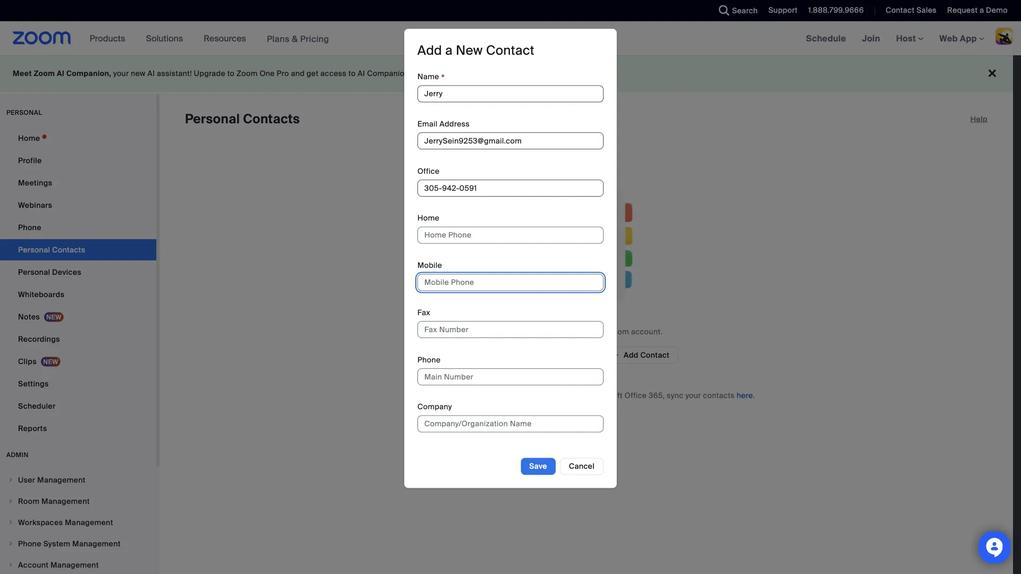 Task type: describe. For each thing, give the bounding box(es) containing it.
contacts
[[243, 111, 300, 127]]

upgrade
[[194, 69, 226, 79]]

here
[[737, 391, 754, 401]]

contact inside button
[[641, 350, 670, 360]]

profile link
[[0, 150, 156, 171]]

1.888.799.9666
[[809, 5, 865, 15]]

help
[[971, 114, 988, 124]]

add for add contact
[[624, 350, 639, 360]]

reports
[[18, 424, 47, 434]]

plans & pricing
[[267, 33, 329, 44]]

home link
[[0, 128, 156, 149]]

assistant!
[[157, 69, 192, 79]]

admin menu menu
[[0, 471, 156, 575]]

meetings link
[[0, 172, 156, 194]]

add for add a new contact
[[418, 42, 442, 59]]

no contacts added to your zoom account.
[[510, 327, 663, 337]]

settings
[[18, 379, 49, 389]]

access
[[321, 69, 347, 79]]

1 microsoft from the left
[[497, 391, 531, 401]]

Company text field
[[418, 416, 604, 433]]

plans
[[267, 33, 290, 44]]

.
[[754, 391, 756, 401]]

add contact button
[[603, 347, 679, 364]]

devices
[[52, 267, 81, 277]]

companion,
[[66, 69, 111, 79]]

0 vertical spatial contact
[[886, 5, 915, 15]]

personal devices
[[18, 267, 81, 277]]

get
[[307, 69, 319, 79]]

name
[[418, 72, 440, 82]]

scheduler
[[18, 402, 56, 411]]

profile
[[18, 156, 42, 166]]

join link
[[855, 21, 889, 55]]

2 ai from the left
[[148, 69, 155, 79]]

product information navigation
[[82, 21, 337, 56]]

google
[[432, 391, 458, 401]]

settings link
[[0, 374, 156, 395]]

1 horizontal spatial contacts
[[704, 391, 735, 401]]

1.888.799.9666 button up schedule link
[[809, 5, 865, 15]]

personal for personal devices
[[18, 267, 50, 277]]

schedule
[[807, 33, 847, 44]]

0 horizontal spatial contacts
[[523, 327, 555, 337]]

contact sales
[[886, 5, 937, 15]]

meet
[[13, 69, 32, 79]]

pro
[[277, 69, 289, 79]]

personal menu menu
[[0, 128, 156, 441]]

mobile
[[418, 261, 442, 271]]

a for request
[[980, 5, 985, 15]]

a for add
[[446, 42, 453, 59]]

recordings
[[18, 335, 60, 344]]

account.
[[632, 327, 663, 337]]

additional
[[432, 69, 468, 79]]

pricing
[[300, 33, 329, 44]]

2 horizontal spatial your
[[686, 391, 702, 401]]

2 horizontal spatial to
[[582, 327, 589, 337]]

meet zoom ai companion, footer
[[0, 55, 1014, 92]]

exchange,
[[533, 391, 571, 401]]

banner containing schedule
[[0, 21, 1022, 56]]

added
[[557, 327, 580, 337]]

scheduler link
[[0, 396, 156, 417]]

no
[[510, 327, 521, 337]]

name *
[[418, 72, 445, 84]]

Fax text field
[[418, 322, 604, 339]]

personal
[[6, 109, 42, 117]]

phone inside personal menu menu
[[18, 223, 41, 233]]

add a new contact
[[418, 42, 535, 59]]

fax
[[418, 308, 431, 318]]

request a demo
[[948, 5, 1009, 15]]



Task type: vqa. For each thing, say whether or not it's contained in the screenshot.
a
yes



Task type: locate. For each thing, give the bounding box(es) containing it.
notes link
[[0, 307, 156, 328]]

clips
[[18, 357, 37, 367]]

microsoft down 'add' image on the right of page
[[589, 391, 623, 401]]

0 horizontal spatial a
[[446, 42, 453, 59]]

Home text field
[[418, 227, 604, 244]]

1 horizontal spatial and
[[573, 391, 587, 401]]

demo
[[987, 5, 1009, 15]]

new
[[131, 69, 146, 79]]

0 horizontal spatial ai
[[57, 69, 64, 79]]

office down email
[[418, 166, 440, 176]]

1 ai from the left
[[57, 69, 64, 79]]

personal
[[185, 111, 240, 127], [18, 267, 50, 277]]

0 vertical spatial add
[[418, 42, 442, 59]]

microsoft down phone text box
[[497, 391, 531, 401]]

phone link
[[0, 217, 156, 238]]

1 vertical spatial contacts
[[704, 391, 735, 401]]

join
[[863, 33, 881, 44]]

2 horizontal spatial ai
[[358, 69, 365, 79]]

and inside meet zoom ai companion, footer
[[291, 69, 305, 79]]

1 horizontal spatial add
[[624, 350, 639, 360]]

add
[[418, 42, 442, 59], [624, 350, 639, 360]]

cancel button
[[560, 459, 604, 476]]

home
[[18, 133, 40, 143], [418, 214, 440, 223]]

1 horizontal spatial home
[[418, 214, 440, 223]]

support
[[769, 5, 798, 15]]

webinars link
[[0, 195, 156, 216]]

0 vertical spatial a
[[980, 5, 985, 15]]

ai
[[57, 69, 64, 79], [148, 69, 155, 79], [358, 69, 365, 79]]

1 horizontal spatial zoom
[[237, 69, 258, 79]]

request a demo link
[[940, 0, 1022, 21], [948, 5, 1009, 15]]

0 horizontal spatial phone
[[18, 223, 41, 233]]

2 horizontal spatial zoom
[[609, 327, 630, 337]]

address
[[440, 119, 470, 129]]

0 horizontal spatial to
[[227, 69, 235, 79]]

your
[[113, 69, 129, 79], [591, 327, 607, 337], [686, 391, 702, 401]]

company
[[418, 402, 452, 412]]

1 horizontal spatial personal
[[185, 111, 240, 127]]

to right access
[[349, 69, 356, 79]]

and right exchange,
[[573, 391, 587, 401]]

request
[[948, 5, 978, 15]]

contacts left here link
[[704, 391, 735, 401]]

2 horizontal spatial contact
[[886, 5, 915, 15]]

add right 'add' image on the right of page
[[624, 350, 639, 360]]

to right 'added' on the bottom of page
[[582, 327, 589, 337]]

meetings
[[18, 178, 52, 188]]

0 horizontal spatial home
[[18, 133, 40, 143]]

and left get
[[291, 69, 305, 79]]

1 vertical spatial your
[[591, 327, 607, 337]]

home up profile
[[18, 133, 40, 143]]

support link
[[761, 0, 801, 21], [769, 5, 798, 15]]

1 horizontal spatial to
[[349, 69, 356, 79]]

Mobile text field
[[418, 274, 604, 291]]

Phone text field
[[418, 369, 604, 386]]

1 horizontal spatial contact
[[641, 350, 670, 360]]

add image
[[613, 351, 620, 360]]

admin
[[6, 451, 29, 460]]

2 vertical spatial contact
[[641, 350, 670, 360]]

a left "demo"
[[980, 5, 985, 15]]

office
[[418, 166, 440, 176], [625, 391, 647, 401]]

contact
[[886, 5, 915, 15], [486, 42, 535, 59], [641, 350, 670, 360]]

clips link
[[0, 351, 156, 373]]

contact left sales
[[886, 5, 915, 15]]

save button
[[521, 459, 556, 476]]

a left new at left top
[[446, 42, 453, 59]]

at
[[411, 69, 418, 79]]

one
[[260, 69, 275, 79]]

contact sales link
[[878, 0, 940, 21], [886, 5, 937, 15]]

0 horizontal spatial contact
[[486, 42, 535, 59]]

a inside dialog
[[446, 42, 453, 59]]

your left the new
[[113, 69, 129, 79]]

0 vertical spatial and
[[291, 69, 305, 79]]

0 vertical spatial your
[[113, 69, 129, 79]]

your inside meet zoom ai companion, footer
[[113, 69, 129, 79]]

email
[[418, 119, 438, 129]]

0 horizontal spatial office
[[418, 166, 440, 176]]

1 vertical spatial contact
[[486, 42, 535, 59]]

0 vertical spatial contacts
[[523, 327, 555, 337]]

add up the "no"
[[418, 42, 442, 59]]

personal down upgrade
[[185, 111, 240, 127]]

save
[[530, 462, 548, 472]]

phone up for
[[418, 355, 441, 365]]

personal contacts
[[185, 111, 300, 127]]

for
[[418, 391, 430, 401]]

phone inside add a new contact dialog
[[418, 355, 441, 365]]

zoom right meet
[[34, 69, 55, 79]]

0 horizontal spatial microsoft
[[497, 391, 531, 401]]

0 vertical spatial personal
[[185, 111, 240, 127]]

1 vertical spatial personal
[[18, 267, 50, 277]]

0 vertical spatial office
[[418, 166, 440, 176]]

0 vertical spatial home
[[18, 133, 40, 143]]

recordings link
[[0, 329, 156, 350]]

zoom left one
[[237, 69, 258, 79]]

Email Address text field
[[418, 133, 604, 150]]

1 horizontal spatial your
[[591, 327, 607, 337]]

0 horizontal spatial add
[[418, 42, 442, 59]]

1 horizontal spatial ai
[[148, 69, 155, 79]]

2 vertical spatial your
[[686, 391, 702, 401]]

zoom logo image
[[13, 31, 71, 45]]

plans & pricing link
[[267, 33, 329, 44], [267, 33, 329, 44]]

1 vertical spatial office
[[625, 391, 647, 401]]

your right 'added' on the bottom of page
[[591, 327, 607, 337]]

office left 365,
[[625, 391, 647, 401]]

meetings navigation
[[799, 21, 1022, 56]]

1.888.799.9666 button
[[801, 0, 867, 21], [809, 5, 865, 15]]

contact inside dialog
[[486, 42, 535, 59]]

whiteboards link
[[0, 284, 156, 306]]

personal inside menu
[[18, 267, 50, 277]]

to
[[227, 69, 235, 79], [349, 69, 356, 79], [582, 327, 589, 337]]

add a new contact dialog
[[405, 29, 617, 489]]

home inside personal menu menu
[[18, 133, 40, 143]]

1.888.799.9666 button up 'schedule'
[[801, 0, 867, 21]]

First and Last Name text field
[[418, 85, 604, 102]]

add contact
[[624, 350, 670, 360]]

ai right the new
[[148, 69, 155, 79]]

schedule link
[[799, 21, 855, 55]]

0 horizontal spatial personal
[[18, 267, 50, 277]]

add inside button
[[624, 350, 639, 360]]

personal for personal contacts
[[185, 111, 240, 127]]

calendar,
[[460, 391, 495, 401]]

ai left the companion
[[358, 69, 365, 79]]

sync
[[667, 391, 684, 401]]

zoom up 'add' image on the right of page
[[609, 327, 630, 337]]

notes
[[18, 312, 40, 322]]

new
[[456, 42, 483, 59]]

whiteboards
[[18, 290, 64, 300]]

cancel
[[569, 462, 595, 472]]

1 vertical spatial and
[[573, 391, 587, 401]]

0 horizontal spatial and
[[291, 69, 305, 79]]

*
[[442, 72, 445, 84]]

1 horizontal spatial office
[[625, 391, 647, 401]]

microsoft
[[497, 391, 531, 401], [589, 391, 623, 401]]

365,
[[649, 391, 665, 401]]

0 horizontal spatial your
[[113, 69, 129, 79]]

add inside dialog
[[418, 42, 442, 59]]

1 horizontal spatial microsoft
[[589, 391, 623, 401]]

meet zoom ai companion, your new ai assistant! upgrade to zoom one pro and get access to ai companion at no additional cost.
[[13, 69, 489, 79]]

1 vertical spatial home
[[418, 214, 440, 223]]

your for companion,
[[113, 69, 129, 79]]

Office Phone text field
[[418, 180, 604, 197]]

companion
[[367, 69, 409, 79]]

1 vertical spatial phone
[[418, 355, 441, 365]]

2 microsoft from the left
[[589, 391, 623, 401]]

1 vertical spatial a
[[446, 42, 453, 59]]

home up mobile
[[418, 214, 440, 223]]

your right sync
[[686, 391, 702, 401]]

&
[[292, 33, 298, 44]]

phone down webinars
[[18, 223, 41, 233]]

for google calendar, microsoft exchange, and microsoft office 365, sync your contacts here .
[[418, 391, 756, 401]]

no
[[420, 69, 430, 79]]

your for to
[[591, 327, 607, 337]]

email address
[[418, 119, 470, 129]]

ai left companion,
[[57, 69, 64, 79]]

banner
[[0, 21, 1022, 56]]

contacts right no
[[523, 327, 555, 337]]

webinars
[[18, 200, 52, 210]]

a
[[980, 5, 985, 15], [446, 42, 453, 59]]

personal devices link
[[0, 262, 156, 283]]

phone
[[18, 223, 41, 233], [418, 355, 441, 365]]

to right upgrade
[[227, 69, 235, 79]]

contact up cost.
[[486, 42, 535, 59]]

1 horizontal spatial phone
[[418, 355, 441, 365]]

contact down the account.
[[641, 350, 670, 360]]

sales
[[917, 5, 937, 15]]

3 ai from the left
[[358, 69, 365, 79]]

contact sales link up meetings navigation
[[886, 5, 937, 15]]

help link
[[971, 111, 988, 128]]

0 vertical spatial phone
[[18, 223, 41, 233]]

0 horizontal spatial zoom
[[34, 69, 55, 79]]

here link
[[737, 391, 754, 401]]

1 horizontal spatial a
[[980, 5, 985, 15]]

contact sales link up join
[[878, 0, 940, 21]]

reports link
[[0, 418, 156, 440]]

cost.
[[470, 69, 487, 79]]

office inside add a new contact dialog
[[418, 166, 440, 176]]

contacts
[[523, 327, 555, 337], [704, 391, 735, 401]]

personal up whiteboards
[[18, 267, 50, 277]]

1 vertical spatial add
[[624, 350, 639, 360]]

home inside add a new contact dialog
[[418, 214, 440, 223]]



